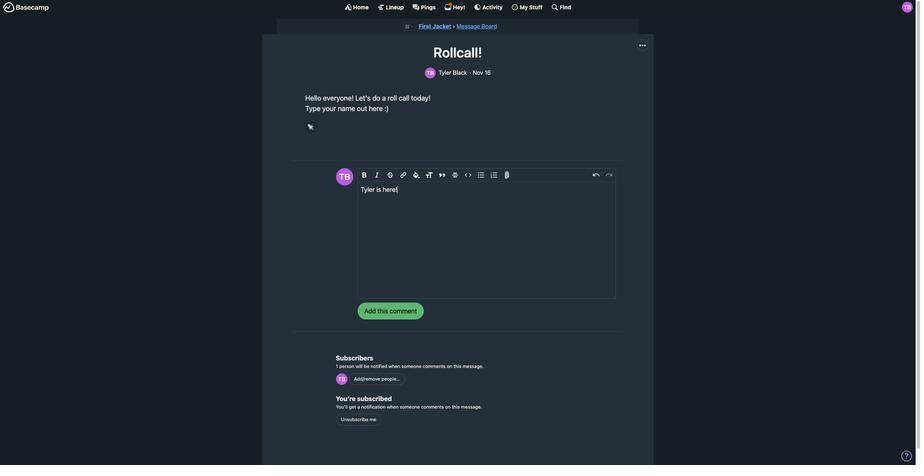 Task type: describe. For each thing, give the bounding box(es) containing it.
call
[[399, 94, 409, 102]]

›
[[453, 23, 455, 30]]

notified
[[371, 364, 387, 370]]

subscribers 1 person will be notified when someone comments on this message.
[[336, 355, 484, 370]]

:)
[[385, 104, 389, 113]]

people…
[[382, 377, 400, 382]]

you'll
[[336, 405, 348, 410]]

tyler for tyler black
[[439, 69, 451, 76]]

black
[[453, 69, 467, 76]]

this for you're
[[452, 405, 460, 410]]

Type your comment here… text field
[[358, 182, 616, 299]]

lineup link
[[377, 4, 404, 11]]

today!
[[411, 94, 431, 102]]

this for subscribers
[[454, 364, 462, 370]]

switch accounts image
[[3, 2, 49, 13]]

my stuff button
[[511, 4, 543, 11]]

my stuff
[[520, 4, 543, 10]]

comments for you're
[[421, 405, 444, 410]]

add/remove people…
[[354, 377, 400, 382]]

hey! button
[[444, 3, 465, 11]]

message board link
[[457, 23, 497, 30]]

first jacket
[[419, 23, 451, 30]]

out
[[357, 104, 367, 113]]

on for you're
[[445, 405, 451, 410]]

hello
[[305, 94, 321, 102]]

subscribed
[[357, 396, 392, 403]]

nov 16 element
[[473, 69, 491, 76]]

will
[[356, 364, 363, 370]]

main element
[[0, 0, 916, 14]]

do
[[372, 94, 381, 102]]

type
[[305, 104, 321, 113]]

unsubscribe
[[341, 417, 368, 423]]

pings button
[[412, 4, 436, 11]]

here
[[369, 104, 383, 113]]

on for subscribers
[[447, 364, 452, 370]]

comments for subscribers
[[423, 364, 446, 370]]

someone for you're
[[400, 405, 420, 410]]

tyler black
[[439, 69, 467, 76]]

find
[[560, 4, 571, 10]]

message. for you're
[[461, 405, 482, 410]]

your
[[322, 104, 336, 113]]

pings
[[421, 4, 436, 10]]

home link
[[345, 4, 369, 11]]

a for do
[[382, 94, 386, 102]]

activity
[[483, 4, 503, 10]]

nov
[[473, 69, 483, 76]]

activity link
[[474, 4, 503, 11]]

message. for subscribers
[[463, 364, 484, 370]]

rollcall!
[[434, 44, 482, 61]]

unsubscribe me button
[[336, 414, 381, 426]]



Task type: locate. For each thing, give the bounding box(es) containing it.
0 vertical spatial a
[[382, 94, 386, 102]]

board
[[482, 23, 497, 30]]

tyler
[[439, 69, 451, 76], [361, 186, 375, 194]]

on inside you're subscribed you'll get a notification when someone comments on this message.
[[445, 405, 451, 410]]

0 vertical spatial on
[[447, 364, 452, 370]]

tyler black image
[[902, 2, 913, 13], [425, 68, 436, 78], [336, 168, 353, 186], [336, 374, 347, 385]]

this inside you're subscribed you'll get a notification when someone comments on this message.
[[452, 405, 460, 410]]

1 horizontal spatial a
[[382, 94, 386, 102]]

my
[[520, 4, 528, 10]]

a
[[382, 94, 386, 102], [357, 405, 360, 410]]

1 vertical spatial comments
[[421, 405, 444, 410]]

0 horizontal spatial a
[[357, 405, 360, 410]]

roll
[[388, 94, 397, 102]]

hey!
[[453, 4, 465, 10]]

0 horizontal spatial tyler
[[361, 186, 375, 194]]

when for you're
[[387, 405, 399, 410]]

someone inside you're subscribed you'll get a notification when someone comments on this message.
[[400, 405, 420, 410]]

when up people…
[[389, 364, 400, 370]]

when inside "subscribers 1 person will be notified when someone comments on this message."
[[389, 364, 400, 370]]

1 vertical spatial message.
[[461, 405, 482, 410]]

on inside "subscribers 1 person will be notified when someone comments on this message."
[[447, 364, 452, 370]]

be
[[364, 364, 370, 370]]

0 vertical spatial this
[[454, 364, 462, 370]]

message. inside you're subscribed you'll get a notification when someone comments on this message.
[[461, 405, 482, 410]]

when right notification
[[387, 405, 399, 410]]

› message board
[[453, 23, 497, 30]]

tyler left the black
[[439, 69, 451, 76]]

message. inside "subscribers 1 person will be notified when someone comments on this message."
[[463, 364, 484, 370]]

everyone!
[[323, 94, 354, 102]]

message.
[[463, 364, 484, 370], [461, 405, 482, 410]]

someone inside "subscribers 1 person will be notified when someone comments on this message."
[[402, 364, 422, 370]]

comments inside you're subscribed you'll get a notification when someone comments on this message.
[[421, 405, 444, 410]]

this
[[454, 364, 462, 370], [452, 405, 460, 410]]

tyler for tyler is here!
[[361, 186, 375, 194]]

lineup
[[386, 4, 404, 10]]

1 vertical spatial when
[[387, 405, 399, 410]]

someone down people…
[[400, 405, 420, 410]]

a right do on the left top of the page
[[382, 94, 386, 102]]

1 vertical spatial this
[[452, 405, 460, 410]]

nov 16
[[473, 69, 491, 76]]

a for get
[[357, 405, 360, 410]]

on
[[447, 364, 452, 370], [445, 405, 451, 410]]

is
[[377, 186, 381, 194]]

comments
[[423, 364, 446, 370], [421, 405, 444, 410]]

this inside "subscribers 1 person will be notified when someone comments on this message."
[[454, 364, 462, 370]]

tyler left is
[[361, 186, 375, 194]]

when inside you're subscribed you'll get a notification when someone comments on this message.
[[387, 405, 399, 410]]

home
[[353, 4, 369, 10]]

me
[[370, 417, 376, 423]]

message
[[457, 23, 480, 30]]

0 vertical spatial tyler
[[439, 69, 451, 76]]

1 vertical spatial tyler
[[361, 186, 375, 194]]

someone right notified
[[402, 364, 422, 370]]

stuff
[[529, 4, 543, 10]]

first
[[419, 23, 431, 30]]

subscribers
[[336, 355, 373, 362]]

someone
[[402, 364, 422, 370], [400, 405, 420, 410]]

first jacket link
[[419, 23, 451, 30]]

1 horizontal spatial tyler
[[439, 69, 451, 76]]

name
[[338, 104, 355, 113]]

when for subscribers
[[389, 364, 400, 370]]

unsubscribe me
[[341, 417, 376, 423]]

tyler is here!
[[361, 186, 398, 194]]

a inside hello everyone! let's do a roll call today! type your name out here :)
[[382, 94, 386, 102]]

0 vertical spatial when
[[389, 364, 400, 370]]

tyler inside the type your comment here… text field
[[361, 186, 375, 194]]

hello everyone! let's do a roll call today! type your name out here :)
[[305, 94, 431, 113]]

let's
[[356, 94, 371, 102]]

when
[[389, 364, 400, 370], [387, 405, 399, 410]]

comments inside "subscribers 1 person will be notified when someone comments on this message."
[[423, 364, 446, 370]]

you're
[[336, 396, 356, 403]]

someone for subscribers
[[402, 364, 422, 370]]

0 vertical spatial message.
[[463, 364, 484, 370]]

None submit
[[358, 303, 424, 320]]

get
[[349, 405, 356, 410]]

tyler black image inside the main "element"
[[902, 2, 913, 13]]

add/remove
[[354, 377, 380, 382]]

1
[[336, 364, 338, 370]]

add/remove people… link
[[349, 374, 405, 386]]

jacket
[[433, 23, 451, 30]]

a inside you're subscribed you'll get a notification when someone comments on this message.
[[357, 405, 360, 410]]

0 vertical spatial comments
[[423, 364, 446, 370]]

here!
[[383, 186, 398, 194]]

you're subscribed you'll get a notification when someone comments on this message.
[[336, 396, 482, 410]]

1 vertical spatial someone
[[400, 405, 420, 410]]

1 vertical spatial on
[[445, 405, 451, 410]]

1 vertical spatial a
[[357, 405, 360, 410]]

find button
[[551, 4, 571, 11]]

0 vertical spatial someone
[[402, 364, 422, 370]]

a right the get
[[357, 405, 360, 410]]

person
[[339, 364, 354, 370]]

16
[[485, 69, 491, 76]]

notification
[[361, 405, 386, 410]]



Task type: vqa. For each thing, say whether or not it's contained in the screenshot.
Tue
no



